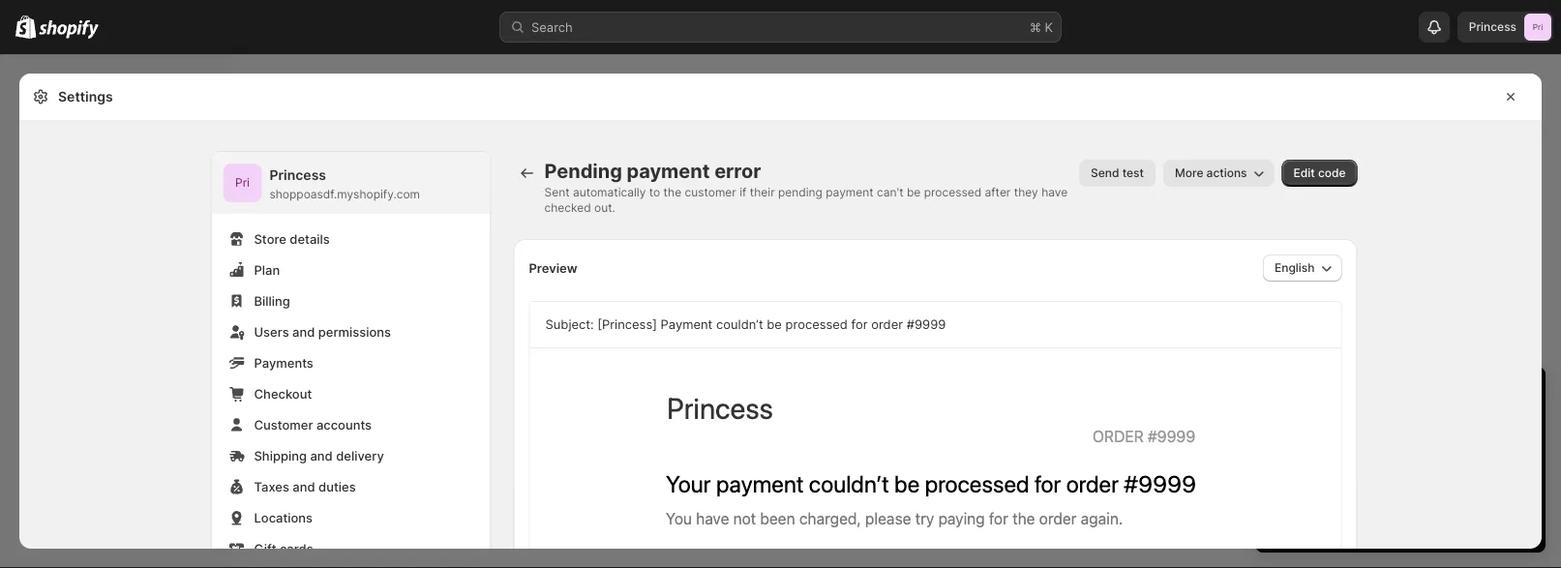 Task type: describe. For each thing, give the bounding box(es) containing it.
send test
[[1091, 166, 1144, 180]]

send test button
[[1079, 160, 1156, 187]]

day
[[1289, 384, 1323, 408]]

$50
[[1290, 458, 1314, 473]]

1 vertical spatial settings
[[46, 531, 96, 546]]

pending
[[778, 185, 823, 199]]

settings inside dialog
[[58, 89, 113, 105]]

your inside dropdown button
[[1385, 384, 1425, 408]]

payments
[[254, 355, 313, 370]]

home link
[[12, 70, 221, 97]]

duties
[[319, 479, 356, 494]]

billing
[[254, 293, 290, 308]]

billing link
[[223, 288, 479, 315]]

can't
[[877, 185, 904, 199]]

users and permissions link
[[223, 318, 479, 346]]

actions
[[1207, 166, 1247, 180]]

a
[[1334, 419, 1341, 434]]

to customize your online store and add bonus features
[[1290, 458, 1521, 492]]

1 horizontal spatial shopify image
[[39, 20, 99, 39]]

to inside pending payment error sent automatically to the customer if their pending payment can't be processed after they have checked out.
[[649, 185, 660, 199]]

accounts
[[316, 417, 372, 432]]

out.
[[594, 201, 616, 215]]

switch
[[1275, 419, 1315, 434]]

plan
[[1374, 419, 1399, 434]]

english button
[[1263, 255, 1342, 282]]

1 day left in your trial button
[[1256, 367, 1546, 408]]

customer accounts link
[[223, 411, 479, 439]]

locations
[[254, 510, 313, 525]]

[princess]
[[598, 317, 657, 332]]

months
[[1329, 439, 1373, 454]]

english
[[1275, 261, 1315, 275]]

code
[[1318, 166, 1346, 180]]

first 3 months for $1/month
[[1290, 439, 1453, 454]]

1 day left in your trial element
[[1256, 417, 1546, 553]]

shipping
[[254, 448, 307, 463]]

shop settings menu element
[[212, 152, 490, 568]]

settings link
[[12, 526, 221, 553]]

⌘ k
[[1030, 19, 1053, 34]]

0 horizontal spatial be
[[767, 317, 782, 332]]

store inside to customize your online store and add bonus features
[[1330, 477, 1360, 492]]

and inside to customize your online store and add bonus features
[[1363, 477, 1386, 492]]

customer
[[685, 185, 737, 199]]

checkout link
[[223, 380, 479, 408]]

edit
[[1294, 166, 1315, 180]]

checkout
[[254, 386, 312, 401]]

1
[[1275, 384, 1284, 408]]

home
[[46, 76, 82, 91]]

store details link
[[223, 226, 479, 253]]

preview
[[529, 260, 578, 275]]

princess image inside shop settings menu element
[[223, 164, 262, 202]]

checked
[[545, 201, 591, 215]]

trial
[[1431, 384, 1465, 408]]

more actions
[[1175, 166, 1247, 180]]

for inside 1 day left in your trial element
[[1377, 439, 1393, 454]]

#9999
[[907, 317, 946, 332]]

they
[[1014, 185, 1039, 199]]

pending payment error sent automatically to the customer if their pending payment can't be processed after they have checked out.
[[545, 159, 1068, 215]]

gift cards link
[[223, 535, 479, 562]]

delivery
[[336, 448, 384, 463]]

gift cards
[[254, 541, 313, 556]]

shoppoasdf.myshopify.com
[[270, 187, 420, 201]]

1 horizontal spatial to
[[1319, 419, 1331, 434]]

settings dialog
[[19, 74, 1542, 568]]

0 horizontal spatial shopify image
[[15, 15, 36, 38]]

store
[[254, 231, 286, 246]]

bonus
[[1416, 477, 1452, 492]]

automatically
[[573, 185, 646, 199]]

1 horizontal spatial princess image
[[1525, 14, 1552, 41]]

gift
[[254, 541, 276, 556]]

your inside to customize your online store and add bonus features
[[1495, 458, 1521, 473]]

1 day left in your trial
[[1275, 384, 1465, 408]]

add
[[1389, 477, 1412, 492]]

and for permissions
[[292, 324, 315, 339]]

3
[[1317, 439, 1325, 454]]

customize
[[1431, 458, 1492, 473]]



Task type: locate. For each thing, give the bounding box(es) containing it.
shopify image
[[15, 15, 36, 38], [39, 20, 99, 39]]

0 vertical spatial for
[[852, 317, 868, 332]]

for left order
[[852, 317, 868, 332]]

to inside to customize your online store and add bonus features
[[1415, 458, 1427, 473]]

shipping and delivery link
[[223, 442, 479, 470]]

order
[[871, 317, 903, 332]]

1 vertical spatial princess image
[[223, 164, 262, 202]]

pri button
[[223, 164, 262, 202]]

switch to a paid plan and get:
[[1275, 419, 1451, 434]]

and down customer accounts on the left of the page
[[310, 448, 333, 463]]

1 vertical spatial your
[[1495, 458, 1521, 473]]

and right "taxes"
[[293, 479, 315, 494]]

princess inside princess shoppoasdf.myshopify.com
[[270, 167, 326, 183]]

cards
[[280, 541, 313, 556]]

and left the add
[[1363, 477, 1386, 492]]

in
[[1363, 384, 1379, 408]]

locations link
[[223, 504, 479, 531]]

and up $1/month
[[1403, 419, 1425, 434]]

customer accounts
[[254, 417, 372, 432]]

your
[[1385, 384, 1425, 408], [1495, 458, 1521, 473]]

store details
[[254, 231, 330, 246]]

0 vertical spatial payment
[[627, 159, 710, 183]]

0 vertical spatial princess
[[1469, 20, 1517, 34]]

and for delivery
[[310, 448, 333, 463]]

1 horizontal spatial for
[[1377, 439, 1393, 454]]

princess for princess shoppoasdf.myshopify.com
[[270, 167, 326, 183]]

0 vertical spatial processed
[[924, 185, 982, 199]]

for inside settings dialog
[[852, 317, 868, 332]]

plan
[[254, 262, 280, 277]]

if
[[740, 185, 747, 199]]

be
[[907, 185, 921, 199], [767, 317, 782, 332]]

settings
[[58, 89, 113, 105], [46, 531, 96, 546]]

processed left after
[[924, 185, 982, 199]]

1 vertical spatial princess
[[270, 167, 326, 183]]

1 vertical spatial to
[[1319, 419, 1331, 434]]

payment
[[661, 317, 713, 332]]

be right couldn't
[[767, 317, 782, 332]]

1 horizontal spatial payment
[[826, 185, 874, 199]]

0 vertical spatial to
[[649, 185, 660, 199]]

users
[[254, 324, 289, 339]]

0 vertical spatial princess image
[[1525, 14, 1552, 41]]

0 horizontal spatial processed
[[786, 317, 848, 332]]

1 horizontal spatial your
[[1495, 458, 1521, 473]]

payment
[[627, 159, 710, 183], [826, 185, 874, 199]]

1 horizontal spatial princess
[[1469, 20, 1517, 34]]

plan link
[[223, 257, 479, 284]]

users and permissions
[[254, 324, 391, 339]]

0 horizontal spatial for
[[852, 317, 868, 332]]

test
[[1123, 166, 1144, 180]]

k
[[1045, 19, 1053, 34]]

search
[[531, 19, 573, 34]]

0 horizontal spatial your
[[1385, 384, 1425, 408]]

0 horizontal spatial princess image
[[223, 164, 262, 202]]

payment up the 'the'
[[627, 159, 710, 183]]

princess shoppoasdf.myshopify.com
[[270, 167, 420, 201]]

the
[[664, 185, 682, 199]]

after
[[985, 185, 1011, 199]]

$50 app store credit link
[[1290, 458, 1412, 473]]

princess image
[[1525, 14, 1552, 41], [223, 164, 262, 202]]

processed left order
[[786, 317, 848, 332]]

taxes and duties
[[254, 479, 356, 494]]

your right in
[[1385, 384, 1425, 408]]

to down $1/month
[[1415, 458, 1427, 473]]

to left the 'the'
[[649, 185, 660, 199]]

credit
[[1377, 458, 1412, 473]]

and for duties
[[293, 479, 315, 494]]

be right can't at the right of page
[[907, 185, 921, 199]]

left
[[1328, 384, 1358, 408]]

0 horizontal spatial princess
[[270, 167, 326, 183]]

pending
[[545, 159, 622, 183]]

be inside pending payment error sent automatically to the customer if their pending payment can't be processed after they have checked out.
[[907, 185, 921, 199]]

customer
[[254, 417, 313, 432]]

store down the $50 app store credit
[[1330, 477, 1360, 492]]

store
[[1343, 458, 1374, 473], [1330, 477, 1360, 492]]

taxes
[[254, 479, 289, 494]]

0 vertical spatial settings
[[58, 89, 113, 105]]

1 vertical spatial be
[[767, 317, 782, 332]]

$50 app store credit
[[1290, 458, 1412, 473]]

get:
[[1428, 419, 1451, 434]]

1 vertical spatial store
[[1330, 477, 1360, 492]]

⌘
[[1030, 19, 1042, 34]]

subject: [princess] payment couldn't be processed for order #9999
[[546, 317, 946, 332]]

edit code button
[[1282, 160, 1358, 187]]

0 vertical spatial store
[[1343, 458, 1374, 473]]

princess
[[1469, 20, 1517, 34], [270, 167, 326, 183]]

for
[[852, 317, 868, 332], [1377, 439, 1393, 454]]

edit code
[[1294, 166, 1346, 180]]

app
[[1318, 458, 1340, 473]]

paid
[[1345, 419, 1370, 434]]

1 vertical spatial processed
[[786, 317, 848, 332]]

features
[[1456, 477, 1505, 492]]

details
[[290, 231, 330, 246]]

to left a on the right of page
[[1319, 419, 1331, 434]]

and right users
[[292, 324, 315, 339]]

store down months at right bottom
[[1343, 458, 1374, 473]]

couldn't
[[716, 317, 763, 332]]

1 vertical spatial payment
[[826, 185, 874, 199]]

1 vertical spatial for
[[1377, 439, 1393, 454]]

1 horizontal spatial be
[[907, 185, 921, 199]]

permissions
[[318, 324, 391, 339]]

subject:
[[546, 317, 594, 332]]

payments link
[[223, 349, 479, 377]]

first
[[1290, 439, 1314, 454]]

0 horizontal spatial payment
[[627, 159, 710, 183]]

0 vertical spatial be
[[907, 185, 921, 199]]

0 horizontal spatial to
[[649, 185, 660, 199]]

for down plan
[[1377, 439, 1393, 454]]

error
[[715, 159, 761, 183]]

your up features
[[1495, 458, 1521, 473]]

sent
[[545, 185, 570, 199]]

more actions button
[[1164, 160, 1274, 187]]

online
[[1290, 477, 1326, 492]]

their
[[750, 185, 775, 199]]

payment left can't at the right of page
[[826, 185, 874, 199]]

2 horizontal spatial to
[[1415, 458, 1427, 473]]

processed inside pending payment error sent automatically to the customer if their pending payment can't be processed after they have checked out.
[[924, 185, 982, 199]]

princess for princess
[[1469, 20, 1517, 34]]

2 vertical spatial to
[[1415, 458, 1427, 473]]

send
[[1091, 166, 1120, 180]]

0 vertical spatial your
[[1385, 384, 1425, 408]]

shipping and delivery
[[254, 448, 384, 463]]

have
[[1042, 185, 1068, 199]]

and
[[292, 324, 315, 339], [1403, 419, 1425, 434], [310, 448, 333, 463], [1363, 477, 1386, 492], [293, 479, 315, 494]]

1 horizontal spatial processed
[[924, 185, 982, 199]]



Task type: vqa. For each thing, say whether or not it's contained in the screenshot.
Products LINK
no



